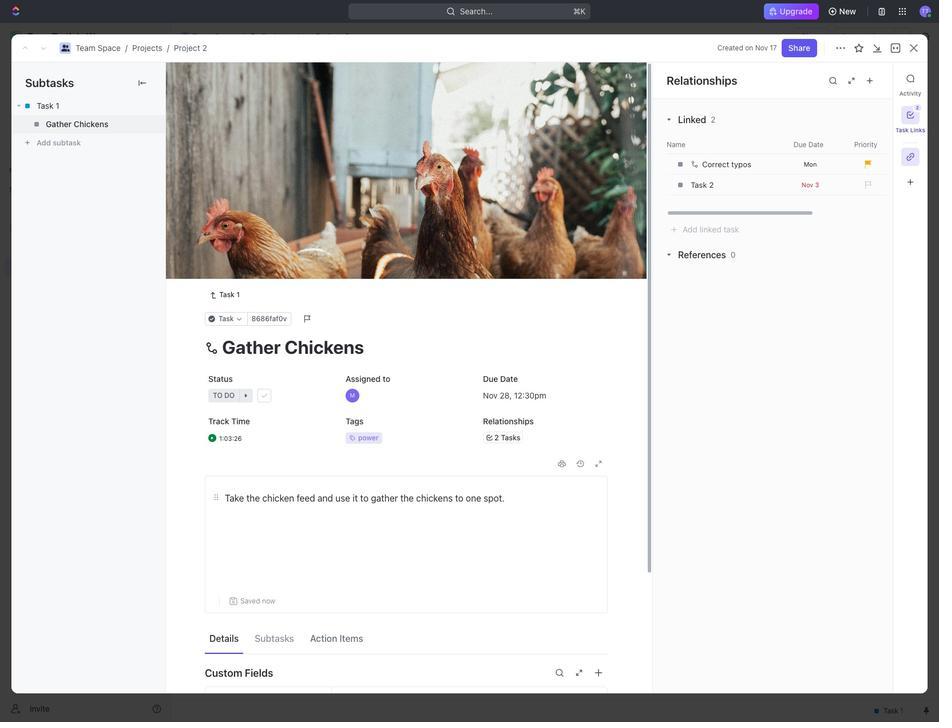 Task type: describe. For each thing, give the bounding box(es) containing it.
action
[[310, 633, 337, 644]]

due date button
[[782, 140, 839, 149]]

2 inside linked 2
[[711, 115, 716, 124]]

assignees button
[[463, 132, 516, 145]]

tree inside sidebar navigation
[[5, 199, 166, 354]]

custom fields element
[[205, 687, 608, 722]]

1 vertical spatial task 1
[[231, 199, 254, 209]]

due for due date
[[483, 374, 498, 384]]

calendar link
[[290, 103, 326, 119]]

2 vertical spatial add task button
[[226, 237, 269, 251]]

2 the from the left
[[401, 493, 414, 504]]

add task for the bottommost add task button
[[231, 239, 265, 248]]

gather chickens link
[[11, 115, 165, 133]]

space for team space / projects / project 2
[[98, 43, 121, 53]]

add inside the task sidebar content section
[[683, 224, 698, 234]]

nov for nov 28 , 12:30 pm
[[483, 390, 498, 400]]

set priority image
[[860, 176, 877, 194]]

due date
[[794, 140, 824, 149]]

2 inside button
[[917, 105, 920, 111]]

gantt
[[389, 106, 410, 115]]

table
[[347, 106, 368, 115]]

nov 3 button
[[782, 181, 839, 189]]

to do button
[[205, 386, 333, 406]]

0 vertical spatial project
[[316, 31, 343, 41]]

1 vertical spatial projects
[[132, 43, 163, 53]]

sidebar navigation
[[0, 23, 171, 722]]

1 button for 2
[[257, 218, 273, 230]]

time
[[232, 416, 250, 426]]

to right it
[[360, 493, 369, 504]]

tags
[[346, 416, 364, 426]]

chicken
[[262, 493, 294, 504]]

one
[[466, 493, 482, 504]]

0
[[731, 250, 736, 259]]

m button
[[342, 386, 471, 406]]

team space
[[192, 31, 238, 41]]

2 vertical spatial project
[[199, 68, 250, 87]]

1:03:26
[[219, 435, 242, 442]]

gather
[[371, 493, 398, 504]]

team for team space / projects / project 2
[[76, 43, 96, 53]]

task button
[[205, 312, 248, 326]]

Edit task name text field
[[205, 336, 608, 358]]

and
[[318, 493, 333, 504]]

m
[[350, 392, 355, 399]]

status
[[208, 374, 233, 384]]

take the chicken feed and use it to gather the chickens to one spot.
[[225, 493, 505, 504]]

add inside "button"
[[37, 138, 51, 147]]

action items
[[310, 633, 363, 644]]

list link
[[255, 103, 271, 119]]

1 vertical spatial share
[[789, 43, 811, 53]]

add down task 2
[[231, 239, 246, 248]]

created on nov 17
[[718, 44, 777, 52]]

inbox link
[[5, 75, 166, 93]]

chickens
[[74, 119, 108, 129]]

action items button
[[306, 628, 368, 649]]

dashboards
[[27, 118, 72, 128]]

saved now
[[241, 597, 275, 605]]

1 horizontal spatial team space link
[[178, 30, 240, 44]]

add linked task
[[683, 224, 740, 234]]

2 vertical spatial task 1
[[220, 290, 240, 299]]

task 2
[[231, 219, 255, 229]]

team for team space
[[192, 31, 212, 41]]

subtask
[[53, 138, 81, 147]]

linked
[[679, 115, 707, 125]]

‎task 2
[[691, 180, 714, 190]]

progress
[[221, 161, 259, 170]]

linked 2
[[679, 115, 716, 125]]

0 horizontal spatial project 2
[[199, 68, 267, 87]]

change cover button
[[542, 256, 608, 274]]

table link
[[345, 103, 368, 119]]

in progress
[[212, 161, 259, 170]]

28
[[500, 390, 510, 400]]

hide button
[[590, 132, 614, 145]]

due for due date
[[794, 140, 807, 149]]

1 vertical spatial project
[[174, 43, 200, 53]]

favorites
[[9, 166, 39, 175]]

1 the from the left
[[247, 493, 260, 504]]

0 horizontal spatial projects link
[[132, 43, 163, 53]]

dashboards link
[[5, 114, 166, 132]]

do inside "to do" dropdown button
[[224, 391, 235, 400]]

pm
[[535, 390, 547, 400]]

assigned to
[[346, 374, 391, 384]]

new
[[840, 6, 857, 16]]

gather
[[46, 119, 72, 129]]

power
[[358, 434, 379, 442]]

power button
[[342, 428, 471, 449]]

name
[[667, 140, 686, 149]]

space for team space
[[215, 31, 238, 41]]

change cover button
[[542, 256, 608, 274]]

references 0
[[679, 250, 736, 260]]

0 vertical spatial to do
[[212, 271, 234, 279]]

0 vertical spatial user group image
[[61, 45, 70, 52]]

docs link
[[5, 94, 166, 113]]

share button down upgrade
[[795, 27, 831, 46]]

on
[[746, 44, 754, 52]]

links
[[911, 127, 926, 133]]

nov 28 , 12:30 pm
[[483, 390, 547, 400]]

hide
[[594, 134, 610, 143]]

3
[[816, 181, 820, 188]]

0 horizontal spatial subtasks
[[25, 76, 74, 89]]

change cover
[[548, 260, 601, 270]]

0 vertical spatial add task button
[[850, 69, 898, 88]]

search...
[[460, 6, 493, 16]]

add task for the topmost add task button
[[857, 73, 892, 83]]

task
[[724, 224, 740, 234]]

user group image inside sidebar navigation
[[12, 224, 20, 231]]

to up task dropdown button
[[212, 271, 222, 279]]

user group image
[[182, 34, 189, 40]]

custom fields
[[205, 667, 273, 679]]

add down automations button
[[857, 73, 872, 83]]

automations
[[841, 31, 889, 41]]

created
[[718, 44, 744, 52]]

relationships inside the task sidebar content section
[[667, 74, 738, 87]]

assignees
[[477, 134, 511, 143]]

it
[[353, 493, 358, 504]]



Task type: locate. For each thing, give the bounding box(es) containing it.
add task button down calendar link
[[294, 159, 343, 173]]

1
[[56, 101, 59, 111], [250, 199, 254, 209], [267, 199, 271, 208], [268, 219, 272, 228], [237, 290, 240, 299]]

17
[[770, 44, 777, 52]]

1 vertical spatial due
[[483, 374, 498, 384]]

1 horizontal spatial team
[[192, 31, 212, 41]]

2 tasks
[[495, 433, 521, 442]]

team space link
[[178, 30, 240, 44], [76, 43, 121, 53]]

custom fields button
[[205, 659, 608, 687]]

chickens
[[416, 493, 453, 504]]

board
[[214, 106, 236, 115]]

priority
[[855, 140, 878, 149]]

team
[[192, 31, 212, 41], [76, 43, 96, 53]]

0 vertical spatial space
[[215, 31, 238, 41]]

add task button down task 2
[[226, 237, 269, 251]]

tt
[[922, 8, 930, 14]]

1 horizontal spatial add task
[[308, 161, 338, 170]]

nov left "3"
[[802, 181, 814, 188]]

0 vertical spatial relationships
[[667, 74, 738, 87]]

mon
[[804, 160, 817, 167]]

1 vertical spatial add task
[[308, 161, 338, 170]]

1 vertical spatial relationships
[[483, 416, 534, 426]]

1 vertical spatial space
[[98, 43, 121, 53]]

linked
[[700, 224, 722, 234]]

0 vertical spatial task 1
[[37, 101, 59, 111]]

docs
[[27, 98, 46, 108]]

1 horizontal spatial the
[[401, 493, 414, 504]]

user group image up home link
[[61, 45, 70, 52]]

task 1 link
[[11, 97, 165, 115], [205, 288, 244, 302]]

to inside dropdown button
[[213, 391, 223, 400]]

1 horizontal spatial projects
[[262, 31, 292, 41]]

custom
[[205, 667, 243, 679]]

0 vertical spatial do
[[224, 271, 234, 279]]

0 vertical spatial share
[[802, 31, 824, 41]]

project
[[316, 31, 343, 41], [174, 43, 200, 53], [199, 68, 250, 87]]

task 1 up task dropdown button
[[220, 290, 240, 299]]

0 vertical spatial due
[[794, 140, 807, 149]]

user group image
[[61, 45, 70, 52], [12, 224, 20, 231]]

relationships up linked 2
[[667, 74, 738, 87]]

team space / projects / project 2
[[76, 43, 207, 53]]

0 vertical spatial nov
[[756, 44, 768, 52]]

gantt link
[[387, 103, 410, 119]]

date
[[501, 374, 518, 384]]

1 horizontal spatial space
[[215, 31, 238, 41]]

to do down status
[[213, 391, 235, 400]]

to right assigned
[[383, 374, 391, 384]]

1 horizontal spatial project 2
[[316, 31, 350, 41]]

nov left 28
[[483, 390, 498, 400]]

home link
[[5, 56, 166, 74]]

spaces
[[9, 186, 33, 194]]

1 vertical spatial task 1 link
[[205, 288, 244, 302]]

reposition
[[494, 260, 534, 270]]

share button right 17
[[782, 39, 818, 57]]

list
[[257, 106, 271, 115]]

0 vertical spatial project 2
[[316, 31, 350, 41]]

0 horizontal spatial user group image
[[12, 224, 20, 231]]

0 vertical spatial projects
[[262, 31, 292, 41]]

subtasks inside button
[[255, 633, 294, 644]]

projects link
[[247, 30, 295, 44], [132, 43, 163, 53]]

,
[[510, 390, 512, 400]]

the right take
[[247, 493, 260, 504]]

nov for nov 3
[[802, 181, 814, 188]]

add task button down automations button
[[850, 69, 898, 88]]

take
[[225, 493, 244, 504]]

add linked task button
[[671, 224, 740, 234]]

1 horizontal spatial nov
[[756, 44, 768, 52]]

correct typos
[[703, 160, 752, 169]]

nov left 17
[[756, 44, 768, 52]]

task 1 link up task dropdown button
[[205, 288, 244, 302]]

8686faf0v
[[252, 315, 287, 323]]

1 horizontal spatial due
[[794, 140, 807, 149]]

0 horizontal spatial due
[[483, 374, 498, 384]]

8686faf0v button
[[247, 312, 292, 326]]

relationships up 2 tasks
[[483, 416, 534, 426]]

to left 'one'
[[455, 493, 464, 504]]

add task down automations button
[[857, 73, 892, 83]]

in
[[212, 161, 220, 170]]

0 vertical spatial subtasks
[[25, 76, 74, 89]]

0 horizontal spatial team
[[76, 43, 96, 53]]

1 vertical spatial 1 button
[[257, 218, 273, 230]]

1 button for 1
[[256, 198, 272, 210]]

Search tasks... text field
[[797, 130, 912, 147]]

due inside due date dropdown button
[[794, 140, 807, 149]]

share right 17
[[789, 43, 811, 53]]

2 button
[[902, 104, 922, 124]]

details button
[[205, 628, 243, 649]]

team right user group icon in the left of the page
[[192, 31, 212, 41]]

0 horizontal spatial task 1 link
[[11, 97, 165, 115]]

nov inside dropdown button
[[802, 181, 814, 188]]

1 horizontal spatial user group image
[[61, 45, 70, 52]]

to down status
[[213, 391, 223, 400]]

add subtask button
[[11, 133, 165, 152]]

to do up task dropdown button
[[212, 271, 234, 279]]

1 vertical spatial team
[[76, 43, 96, 53]]

saved
[[241, 597, 260, 605]]

12:30
[[514, 390, 535, 400]]

project 2 inside 'project 2' link
[[316, 31, 350, 41]]

0 horizontal spatial team space link
[[76, 43, 121, 53]]

/
[[243, 31, 245, 41], [297, 31, 299, 41], [125, 43, 128, 53], [167, 43, 169, 53]]

1 vertical spatial to do
[[213, 391, 235, 400]]

task inside task dropdown button
[[219, 315, 234, 323]]

1 horizontal spatial add task button
[[294, 159, 343, 173]]

1 button down progress
[[256, 198, 272, 210]]

to do inside dropdown button
[[213, 391, 235, 400]]

gather chickens
[[46, 119, 108, 129]]

0 vertical spatial 1 button
[[256, 198, 272, 210]]

task 1 link up chickens
[[11, 97, 165, 115]]

0 horizontal spatial space
[[98, 43, 121, 53]]

‎task 2 link
[[688, 175, 779, 195]]

add task down task 2
[[231, 239, 265, 248]]

1 vertical spatial nov
[[802, 181, 814, 188]]

0 horizontal spatial add task button
[[226, 237, 269, 251]]

1 vertical spatial subtasks
[[255, 633, 294, 644]]

1 vertical spatial user group image
[[12, 224, 20, 231]]

0 vertical spatial add task
[[857, 73, 892, 83]]

1 horizontal spatial task 1 link
[[205, 288, 244, 302]]

activity
[[900, 90, 922, 97]]

0 horizontal spatial relationships
[[483, 416, 534, 426]]

invite
[[30, 703, 50, 713]]

the
[[247, 493, 260, 504], [401, 493, 414, 504]]

correct typos link
[[688, 155, 779, 174]]

task sidebar content section
[[651, 62, 940, 693]]

2 vertical spatial add task
[[231, 239, 265, 248]]

0 horizontal spatial add task
[[231, 239, 265, 248]]

1 horizontal spatial project 2 link
[[302, 30, 353, 44]]

cover
[[580, 260, 601, 270]]

⌘k
[[574, 6, 586, 16]]

feed
[[297, 493, 315, 504]]

track
[[208, 416, 229, 426]]

spot.
[[484, 493, 505, 504]]

subtasks
[[25, 76, 74, 89], [255, 633, 294, 644]]

do down status
[[224, 391, 235, 400]]

now
[[262, 597, 275, 605]]

space right user group icon in the left of the page
[[215, 31, 238, 41]]

1 vertical spatial project 2
[[199, 68, 267, 87]]

add task button
[[850, 69, 898, 88], [294, 159, 343, 173], [226, 237, 269, 251]]

assigned
[[346, 374, 381, 384]]

2 vertical spatial nov
[[483, 390, 498, 400]]

user group image down spaces
[[12, 224, 20, 231]]

task inside task sidebar navigation "tab list"
[[896, 127, 909, 133]]

references
[[679, 250, 727, 260]]

2 horizontal spatial add task
[[857, 73, 892, 83]]

add down calendar link
[[308, 161, 321, 170]]

reposition button
[[487, 256, 542, 274]]

add down dashboards
[[37, 138, 51, 147]]

0 horizontal spatial nov
[[483, 390, 498, 400]]

1:03:26 button
[[205, 428, 333, 449]]

tree
[[5, 199, 166, 354]]

space
[[215, 31, 238, 41], [98, 43, 121, 53]]

1 vertical spatial add task button
[[294, 159, 343, 173]]

2 horizontal spatial nov
[[802, 181, 814, 188]]

calendar
[[292, 106, 326, 115]]

set priority element
[[860, 176, 877, 194]]

track time
[[208, 416, 250, 426]]

tags power
[[346, 416, 379, 442]]

2 horizontal spatial add task button
[[850, 69, 898, 88]]

subtasks down home
[[25, 76, 74, 89]]

the right gather
[[401, 493, 414, 504]]

add
[[857, 73, 872, 83], [37, 138, 51, 147], [308, 161, 321, 170], [683, 224, 698, 234], [231, 239, 246, 248]]

automations button
[[836, 28, 895, 45]]

0 horizontal spatial the
[[247, 493, 260, 504]]

space up home link
[[98, 43, 121, 53]]

add task
[[857, 73, 892, 83], [308, 161, 338, 170], [231, 239, 265, 248]]

task 1 up dashboards
[[37, 101, 59, 111]]

details
[[210, 633, 239, 644]]

change
[[548, 260, 578, 270]]

1 horizontal spatial relationships
[[667, 74, 738, 87]]

due
[[794, 140, 807, 149], [483, 374, 498, 384]]

0 horizontal spatial project 2 link
[[174, 43, 207, 53]]

1 button right task 2
[[257, 218, 273, 230]]

add left the linked
[[683, 224, 698, 234]]

add subtask
[[37, 138, 81, 147]]

inbox
[[27, 79, 48, 89]]

subtasks button
[[250, 628, 299, 649]]

share down upgrade
[[802, 31, 824, 41]]

1 horizontal spatial subtasks
[[255, 633, 294, 644]]

do up task dropdown button
[[224, 271, 234, 279]]

1 vertical spatial do
[[224, 391, 235, 400]]

upgrade link
[[765, 3, 819, 19]]

tt button
[[917, 2, 935, 21]]

task sidebar navigation tab list
[[896, 69, 926, 191]]

1 horizontal spatial projects link
[[247, 30, 295, 44]]

subtasks down now
[[255, 633, 294, 644]]

team up home link
[[76, 43, 96, 53]]

0 horizontal spatial projects
[[132, 43, 163, 53]]

task 1 up task 2
[[231, 199, 254, 209]]

0 vertical spatial task 1 link
[[11, 97, 165, 115]]

0 vertical spatial team
[[192, 31, 212, 41]]

task 1
[[37, 101, 59, 111], [231, 199, 254, 209], [220, 290, 240, 299]]

add task down the calendar
[[308, 161, 338, 170]]



Task type: vqa. For each thing, say whether or not it's contained in the screenshot.
Gather Chickens link
yes



